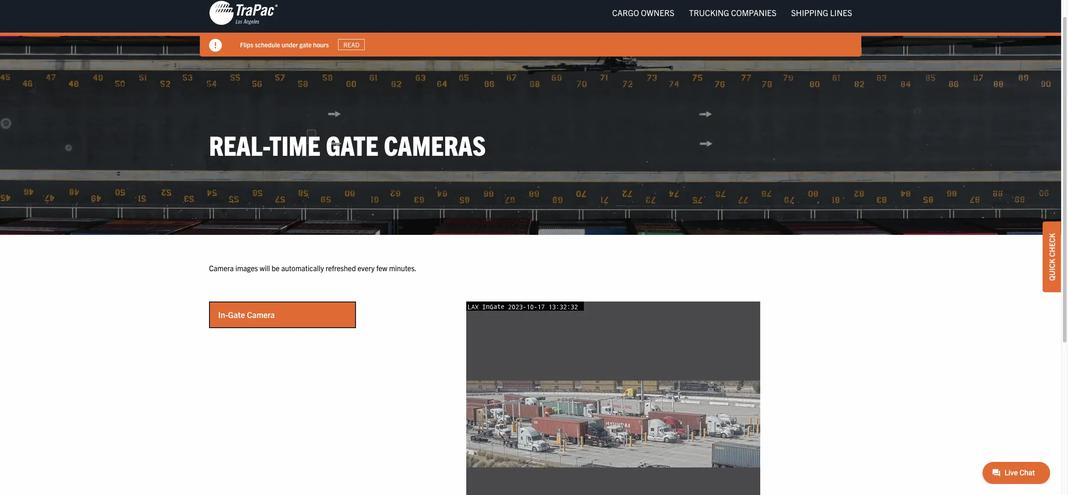 Task type: locate. For each thing, give the bounding box(es) containing it.
companies
[[732, 7, 777, 18]]

camera right in-
[[247, 310, 275, 320]]

automatically
[[281, 263, 324, 272]]

check
[[1048, 233, 1057, 257]]

gate
[[326, 128, 379, 161], [228, 310, 245, 320]]

0 horizontal spatial gate
[[228, 310, 245, 320]]

1 vertical spatial gate
[[228, 310, 245, 320]]

menu bar containing cargo owners
[[605, 4, 860, 22]]

banner containing cargo owners
[[0, 0, 1069, 57]]

flips schedule under gate hours
[[240, 40, 329, 49]]

real-time gate cameras
[[209, 128, 486, 161]]

menu bar
[[605, 4, 860, 22]]

1 horizontal spatial gate
[[326, 128, 379, 161]]

1 vertical spatial camera
[[247, 310, 275, 320]]

banner
[[0, 0, 1069, 57]]

hours
[[314, 40, 329, 49]]

shipping lines link
[[784, 4, 860, 22]]

0 horizontal spatial camera
[[209, 263, 234, 272]]

gate inside main content
[[228, 310, 245, 320]]

few
[[377, 263, 388, 272]]

read link
[[339, 39, 365, 50]]

0 vertical spatial gate
[[326, 128, 379, 161]]

quick
[[1048, 259, 1057, 281]]

cargo
[[613, 7, 640, 18]]

will
[[260, 263, 270, 272]]

refreshed
[[326, 263, 356, 272]]

in-
[[218, 310, 228, 320]]

images
[[236, 263, 258, 272]]

minutes.
[[389, 263, 417, 272]]

cargo owners link
[[605, 4, 682, 22]]

quick check
[[1048, 233, 1057, 281]]

camera left images
[[209, 263, 234, 272]]

every
[[358, 263, 375, 272]]

los angeles image
[[209, 0, 278, 26]]

camera
[[209, 263, 234, 272], [247, 310, 275, 320]]

0 vertical spatial camera
[[209, 263, 234, 272]]

read
[[344, 40, 360, 49]]



Task type: vqa. For each thing, say whether or not it's contained in the screenshot.
LFD
no



Task type: describe. For each thing, give the bounding box(es) containing it.
in-gate camera main content
[[200, 262, 862, 495]]

in-gate camera image
[[467, 302, 761, 495]]

quick check link
[[1044, 221, 1062, 292]]

gate
[[300, 40, 312, 49]]

shipping
[[792, 7, 829, 18]]

cargo owners
[[613, 7, 675, 18]]

cameras
[[384, 128, 486, 161]]

trucking companies
[[690, 7, 777, 18]]

solid image
[[209, 39, 222, 52]]

camera images will be automatically refreshed every few minutes.
[[209, 263, 417, 272]]

in-gate camera link
[[210, 303, 355, 327]]

schedule
[[255, 40, 281, 49]]

real-
[[209, 128, 270, 161]]

flips
[[240, 40, 254, 49]]

lines
[[831, 7, 853, 18]]

time
[[270, 128, 321, 161]]

owners
[[641, 7, 675, 18]]

menu bar inside banner
[[605, 4, 860, 22]]

under
[[282, 40, 298, 49]]

trucking companies link
[[682, 4, 784, 22]]

trucking
[[690, 7, 730, 18]]

be
[[272, 263, 280, 272]]

shipping lines
[[792, 7, 853, 18]]

in-gate camera
[[218, 310, 275, 320]]

1 horizontal spatial camera
[[247, 310, 275, 320]]



